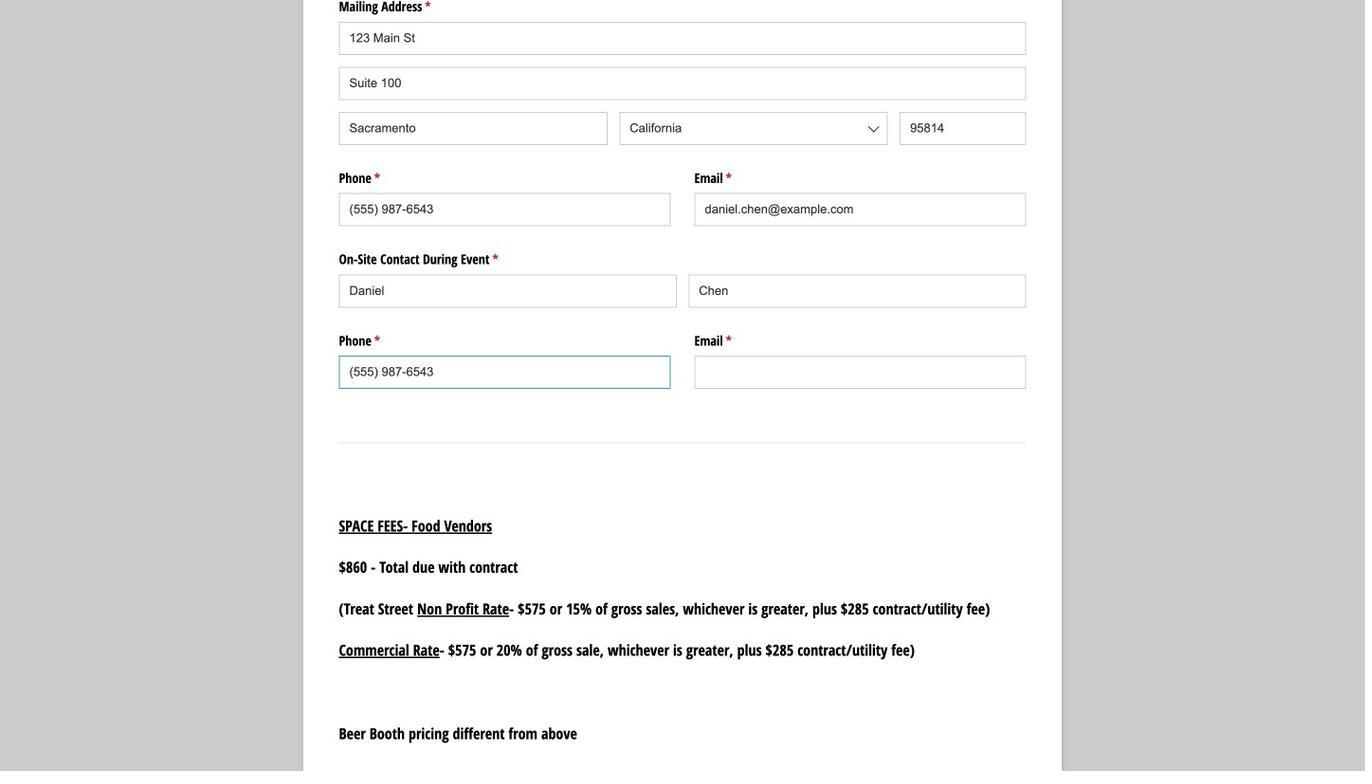 Task type: locate. For each thing, give the bounding box(es) containing it.
Address Line 2 text field
[[339, 67, 1027, 100]]

None text field
[[339, 193, 671, 226], [695, 193, 1027, 226], [339, 356, 671, 389], [339, 193, 671, 226], [695, 193, 1027, 226], [339, 356, 671, 389]]

Address Line 1 text field
[[339, 22, 1027, 55]]

City text field
[[339, 112, 608, 145]]

None text field
[[695, 356, 1027, 389]]



Task type: describe. For each thing, give the bounding box(es) containing it.
First text field
[[339, 275, 677, 308]]

Zip Code text field
[[900, 112, 1027, 145]]

State text field
[[620, 112, 888, 145]]

Last text field
[[689, 275, 1027, 308]]



Task type: vqa. For each thing, say whether or not it's contained in the screenshot.
option
no



